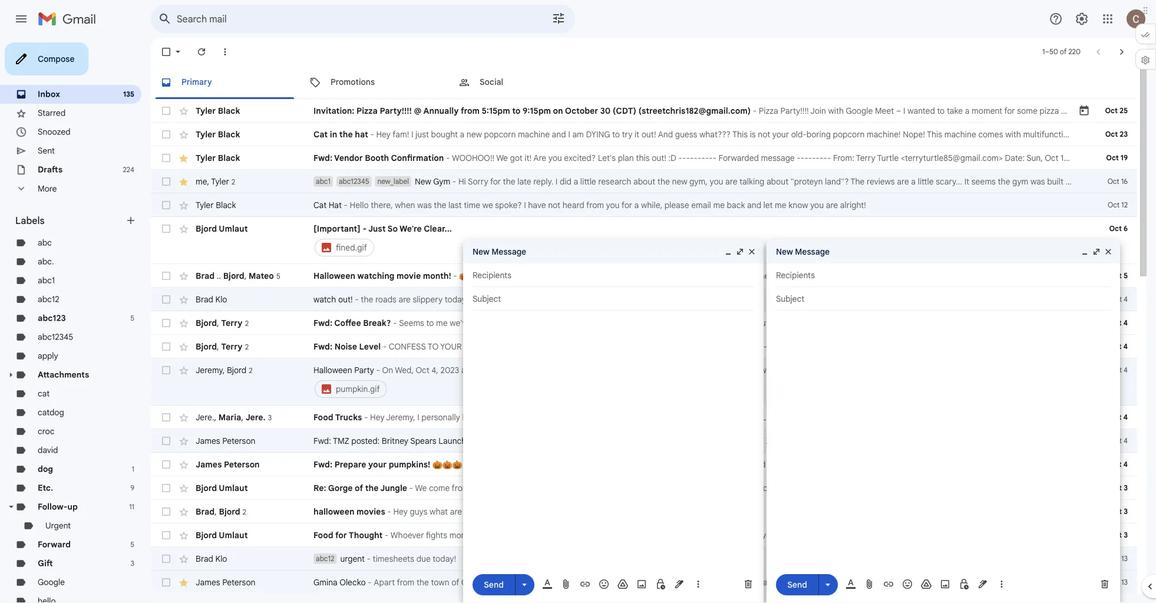 Task type: locate. For each thing, give the bounding box(es) containing it.
1 message from the left
[[492, 246, 527, 257]]

1 subject field from the left
[[473, 293, 755, 305]]

11:27
[[471, 365, 488, 375]]

fwd: left vendor
[[314, 153, 333, 163]]

regards,
[[796, 412, 826, 422]]

10 row from the top
[[151, 335, 1157, 359]]

0 horizontal spatial gmina
[[314, 577, 338, 588]]

1 vertical spatial abc12345
[[38, 332, 73, 342]]

1 horizontal spatial re:
[[1127, 341, 1139, 352]]

oct up dobki,
[[1110, 531, 1123, 540]]

james peterson
[[196, 436, 256, 446], [196, 459, 260, 470], [196, 577, 256, 588]]

2 recipients from the left
[[777, 270, 815, 280]]

on
[[553, 106, 563, 116], [911, 365, 921, 375], [477, 436, 487, 446]]

you right hope
[[801, 436, 815, 446]]

,
[[207, 176, 209, 186], [245, 271, 247, 281], [217, 318, 219, 328], [217, 341, 219, 352], [223, 365, 225, 375], [214, 412, 217, 422], [241, 412, 244, 422], [215, 506, 217, 517]]

1 food from the top
[[314, 412, 334, 422]]

attach files image
[[864, 578, 876, 590]]

0 horizontal spatial abc1
[[38, 275, 55, 286]]

3 bjord umlaut from the top
[[196, 530, 248, 540]]

5 fwd: from the top
[[314, 459, 333, 470]]

klo down '..'
[[216, 294, 227, 305]]

1 vertical spatial email
[[1100, 365, 1120, 375]]

gaze right the abyss
[[952, 530, 970, 540]]

will right the abyss
[[939, 530, 950, 540]]

town
[[431, 577, 450, 588]]

abc12 inside abc12 urgent - timesheets due today!
[[316, 555, 335, 563]]

1 horizontal spatial our
[[803, 318, 816, 328]]

fam!
[[393, 129, 409, 139]]

2 new message from the left
[[777, 246, 830, 257]]

1 horizontal spatial jere.
[[246, 412, 266, 422]]

pop out image for close image
[[1093, 247, 1102, 257]]

umlaut up brad .. bjord , mateo 5
[[219, 223, 248, 234]]

1 sep 13 from the top
[[1108, 555, 1129, 563]]

mon, for 11:11
[[865, 412, 883, 422]]

Subject field
[[473, 293, 755, 305], [777, 293, 1112, 305]]

1 insert files using drive image from the left
[[617, 578, 629, 590]]

0 horizontal spatial prepare
[[335, 459, 366, 470]]

2 vertical spatial we
[[415, 483, 427, 493]]

message down hope
[[768, 459, 802, 470]]

snoozed
[[38, 127, 71, 137]]

i left have
[[524, 200, 526, 210]]

taking
[[505, 318, 528, 328], [972, 318, 995, 328]]

of
[[1061, 47, 1067, 56], [628, 271, 636, 281], [355, 483, 363, 493], [452, 577, 460, 588], [687, 577, 695, 588]]

brad , bjord 2
[[196, 506, 246, 517]]

2 horizontal spatial popcorn
[[1120, 129, 1152, 139]]

olecko down urgent
[[340, 577, 366, 588]]

3 oct 3 from the top
[[1110, 531, 1129, 540]]

new message for 2nd new message dialog from right
[[473, 246, 527, 257]]

let
[[764, 200, 773, 210]]

not right is
[[758, 129, 771, 139]]

i
[[412, 129, 414, 139], [569, 129, 571, 139], [1078, 129, 1080, 139], [556, 176, 558, 187], [524, 200, 526, 210], [1105, 318, 1107, 328], [418, 412, 420, 422], [776, 436, 778, 446]]

back left you.
[[973, 530, 991, 540]]

4
[[1125, 295, 1129, 304], [1124, 319, 1129, 328], [1124, 342, 1129, 351], [1125, 366, 1129, 375], [1124, 413, 1129, 422], [1125, 437, 1129, 445], [1124, 460, 1129, 469]]

with
[[1006, 129, 1022, 139]]

taking right idea
[[972, 318, 995, 328]]

1 vertical spatial bjord umlaut
[[196, 483, 248, 493]]

0 horizontal spatial gaze
[[778, 530, 796, 540]]

a left break on the right
[[997, 318, 1002, 328]]

main content containing primary
[[151, 66, 1157, 603]]

cell
[[314, 223, 1079, 258], [314, 364, 1120, 400]]

0 horizontal spatial miller
[[533, 365, 554, 375]]

forwarded down cat in the hat - hey fam! i just bought a new popcorn machine and i am dying to try it out! and guess what??? this is not your old-boring popcorn machine! nope! this machine comes with multifunction, i can make popcorn
[[719, 153, 759, 163]]

3 inside jere. , maria , jere. 3
[[268, 413, 272, 422]]

1 horizontal spatial insert emoji ‪(⌘⇧2)‬ image
[[902, 578, 914, 590]]

what???
[[700, 129, 731, 139]]

this left is
[[733, 129, 748, 139]]

got
[[510, 153, 523, 163]]

0 vertical spatial it
[[635, 129, 640, 139]]

stale
[[495, 341, 519, 352]]

3 tyler black from the top
[[196, 153, 240, 163]]

hey left "fam!"
[[377, 129, 391, 139]]

quiet
[[783, 271, 803, 281], [835, 271, 855, 281]]

0 vertical spatial was
[[1031, 176, 1046, 187]]

1 a from the left
[[775, 271, 781, 281]]

abc1 down the abc. link
[[38, 275, 55, 286]]

5:15pm
[[482, 106, 510, 116]]

1 for 1 50 of 220
[[1043, 47, 1046, 56]]

None search field
[[151, 5, 576, 33]]

main content
[[151, 66, 1157, 603]]

hi inside cell
[[699, 365, 707, 375]]

send button left more send options image at the left
[[473, 574, 515, 595]]

2 place from the left
[[857, 271, 878, 281]]

2023 left 11:11
[[912, 412, 931, 422]]

2 13 from the top
[[1122, 578, 1129, 587]]

office right having
[[825, 365, 846, 375]]

oct left "15,"
[[1046, 153, 1059, 163]]

quiet up breaks
[[835, 271, 855, 281]]

send up all
[[471, 271, 491, 281]]

jeremy right 11:11
[[972, 412, 1000, 422]]

4 brad from the top
[[196, 554, 213, 564]]

23
[[1120, 130, 1129, 139]]

x
[[1050, 436, 1055, 446]]

cat in the hat - hey fam! i just bought a new popcorn machine and i am dying to try it out! and guess what??? this is not your old-boring popcorn machine! nope! this machine comes with multifunction, i can make popcorn
[[314, 129, 1152, 139]]

bjord umlaut for food for thought
[[196, 530, 248, 540]]

1 gmina from the left
[[314, 577, 338, 588]]

are left alright! at the top right
[[827, 200, 839, 210]]

me
[[196, 176, 207, 186], [714, 200, 725, 210], [775, 200, 787, 210], [737, 271, 748, 281], [436, 318, 448, 328]]

are
[[726, 176, 738, 187], [898, 176, 910, 187], [827, 200, 839, 210], [399, 294, 411, 305], [865, 318, 877, 328], [647, 436, 659, 446], [450, 507, 462, 517]]

0 vertical spatial email
[[692, 200, 712, 210]]

insert photo image
[[636, 578, 648, 590], [940, 578, 952, 590]]

1 horizontal spatial guys
[[817, 436, 834, 446]]

bread!
[[604, 341, 632, 352]]

multifunction,
[[1024, 129, 1076, 139]]

12 row from the top
[[151, 406, 1138, 429]]

19 row from the top
[[151, 571, 1138, 594]]

2 fwd: from the top
[[314, 318, 333, 328]]

at left 9:42
[[1056, 459, 1064, 470]]

0 horizontal spatial babki
[[697, 577, 717, 588]]

2 🎃 image from the left
[[453, 460, 462, 470]]

0 horizontal spatial recipients
[[473, 270, 512, 280]]

1 inside labels navigation
[[132, 465, 134, 474]]

send button for more send options icon at the right bottom
[[777, 574, 819, 595]]

little for thinking
[[537, 318, 553, 328]]

2 tyler black from the top
[[196, 129, 240, 139]]

2 truck from the left
[[732, 412, 752, 422]]

2 babki from the left
[[758, 577, 779, 588]]

1 vertical spatial we
[[747, 365, 759, 375]]

1 insert emoji ‪(⌘⇧2)‬ image from the left
[[599, 578, 610, 590]]

0 horizontal spatial on
[[382, 365, 393, 375]]

while,
[[641, 200, 663, 210]]

11, for 10:24
[[871, 483, 879, 493]]

1 vertical spatial this
[[1084, 365, 1098, 375]]

insert emoji ‪(⌘⇧2)‬ image right insert link ‪(⌘k)‬ image
[[599, 578, 610, 590]]

new for 2nd new message dialog from right
[[473, 246, 490, 257]]

1 horizontal spatial this
[[1084, 365, 1098, 375]]

1 horizontal spatial new
[[672, 176, 688, 187]]

dog link
[[38, 464, 53, 474]]

a right the end
[[561, 483, 566, 493]]

at left 11:27
[[462, 365, 469, 375]]

2 brad from the top
[[196, 294, 213, 305]]

1 vertical spatial cell
[[314, 364, 1120, 400]]

and left if
[[738, 530, 753, 540]]

1 horizontal spatial insert photo image
[[940, 578, 952, 590]]

3 inside labels navigation
[[131, 559, 134, 568]]

fwd: for fwd: vendor booth confirmation - woohoo!! we got it! are you excited? let's plan this out! :d ---------- forwarded message --------- from: terry turtle <terryturtle85@gmail.com> date: sun, oct 15, 2023 at 2:31 pm subjec
[[314, 153, 333, 163]]

message for second new message dialog
[[796, 246, 830, 257]]

then.
[[1084, 318, 1103, 328]]

0 horizontal spatial we
[[415, 483, 427, 493]]

our left jobs.
[[803, 318, 816, 328]]

oct 4 for hey jeremy, i personally love a food truck called the taco zone truck. hands down the best taco truck in la! best regards, maria on mon, sep 11, 2023 at 11:11 am jeremy miller <millerjeremy500@gmail
[[1110, 413, 1129, 422]]

jere. , maria , jere. 3
[[196, 412, 272, 422]]

1 horizontal spatial this
[[928, 129, 943, 139]]

subject field for minimize image
[[777, 293, 1112, 305]]

0 horizontal spatial month!
[[423, 271, 452, 281]]

more options image for toggle confidential mode image
[[695, 578, 702, 590]]

0 horizontal spatial it
[[539, 530, 544, 540]]

0 horizontal spatial truck
[[506, 412, 525, 422]]

2 vertical spatial on
[[820, 483, 831, 493]]

1 horizontal spatial place
[[857, 271, 878, 281]]

2 for 10th row from the top
[[245, 342, 249, 351]]

13 for klo
[[1122, 555, 1129, 563]]

🎃 image up today in the left of the page
[[460, 271, 469, 281]]

🎃 image
[[460, 271, 469, 281], [443, 460, 453, 470]]

insert signature image for toggle confidential mode image
[[674, 578, 686, 590]]

abc12
[[38, 294, 59, 305], [316, 555, 335, 563]]

4 inside 'fwd: coffee break? - seems to me we've all been taking a little break. thinking about our personal lives or thinking about keeping our jobs. breaks are good. it's not a bad idea taking a break every now and then. i oct 4'
[[1124, 319, 1129, 328]]

1 up 9 at the bottom left of page
[[132, 465, 134, 474]]

support image
[[1050, 12, 1064, 26]]

0 horizontal spatial dark
[[478, 483, 495, 493]]

quiet right hell
[[783, 271, 803, 281]]

peterson for fwd: tmz posted: britney spears launches on cops who did welfare check af...
[[222, 436, 256, 446]]

hell
[[760, 271, 774, 281]]

email right ideas
[[1100, 365, 1120, 375]]

please
[[946, 365, 970, 375]]

sep 13 up dobki,
[[1108, 555, 1129, 563]]

sep 13 for james peterson
[[1108, 578, 1129, 587]]

insert photo image for toggle confidential mode icon
[[940, 578, 952, 590]]

2023 right 7,
[[1028, 341, 1047, 352]]

croc link
[[38, 426, 54, 437]]

1 horizontal spatial jeremy
[[504, 365, 531, 375]]

invitation: pizza party!!!! @ annually from 5:15pm to 9:15pm on october 30 (cdt) (streetchris182@gmail.com) -
[[314, 106, 759, 116]]

re:
[[1127, 341, 1139, 352], [314, 483, 326, 493]]

0 horizontal spatial popcorn
[[484, 129, 516, 139]]

message down know on the top right
[[796, 246, 830, 257]]

into
[[847, 530, 861, 540], [993, 530, 1007, 540]]

0 horizontal spatial email
[[692, 200, 712, 210]]

on inside cell
[[382, 365, 393, 375]]

4 fwd: from the top
[[314, 436, 331, 446]]

into left you.
[[993, 530, 1007, 540]]

3 for food for thought - whoever fights monsters should see to it that in the process he does not become a monster. and if you gaze long enough into an abyss, the abyss will gaze back into you.
[[1125, 531, 1129, 540]]

1 prepare from the left
[[335, 459, 366, 470]]

more options image right toggle confidential mode icon
[[999, 578, 1006, 590]]

0 vertical spatial we
[[497, 153, 508, 163]]

hey left the jeremy,
[[370, 412, 385, 422]]

social
[[480, 77, 504, 87]]

more options image
[[695, 578, 702, 590], [999, 578, 1006, 590]]

sun,
[[1027, 153, 1044, 163]]

17 row from the top
[[151, 524, 1138, 547]]

more send options image
[[519, 579, 531, 591]]

end
[[521, 341, 538, 352]]

primary tab
[[151, 66, 299, 99]]

fwd: for fwd: coffee break? - seems to me we've all been taking a little break. thinking about our personal lives or thinking about keeping our jobs. breaks are good. it's not a bad idea taking a break every now and then. i oct 4
[[314, 318, 333, 328]]

this inside cell
[[1084, 365, 1098, 375]]

0 vertical spatial an
[[813, 365, 823, 375]]

subject field down day
[[473, 293, 755, 305]]

2 message from the left
[[796, 246, 830, 257]]

brad klo
[[196, 294, 227, 305], [196, 554, 227, 564]]

abc12 for abc12 urgent - timesheets due today!
[[316, 555, 335, 563]]

1 vertical spatial new
[[672, 176, 688, 187]]

life.
[[736, 483, 750, 493]]

0 horizontal spatial office
[[506, 459, 527, 470]]

advanced search options image
[[547, 6, 571, 30]]

tyler for invitation: pizza party!!!! @ annually from 5:15pm to 9:15pm on october 30 (cdt) (streetchris182@gmail.com) -
[[196, 106, 216, 116]]

0 horizontal spatial new message dialog
[[463, 240, 764, 603]]

oct right ideas
[[1111, 366, 1123, 375]]

new inside row
[[415, 176, 432, 187]]

jeremy down stale in the left of the page
[[504, 365, 531, 375]]

0 horizontal spatial message
[[492, 246, 527, 257]]

2 quiet from the left
[[835, 271, 855, 281]]

0 horizontal spatial halloween
[[314, 507, 355, 517]]

abc12345 down abc123 link
[[38, 332, 73, 342]]

to right see on the left of the page
[[529, 530, 537, 540]]

1 row from the top
[[151, 99, 1138, 123]]

1 horizontal spatial recipients
[[777, 270, 815, 280]]

1 horizontal spatial on
[[820, 483, 831, 493]]

pop out image
[[736, 247, 745, 257], [1093, 247, 1102, 257]]

gmail image
[[38, 7, 102, 31]]

1 bjord , terry 2 from the top
[[196, 318, 249, 328]]

1 olecko from the left
[[340, 577, 366, 588]]

insert emoji ‪(⌘⇧2)‬ image for insert link ‪(⌘k)‬ icon on the right
[[902, 578, 914, 590]]

0 vertical spatial sep 13
[[1108, 555, 1129, 563]]

office
[[825, 365, 846, 375], [506, 459, 527, 470]]

2023
[[1073, 153, 1092, 163], [1028, 341, 1047, 352], [441, 365, 459, 375], [912, 412, 931, 422], [1035, 459, 1054, 470], [881, 483, 900, 493]]

taking right been
[[505, 318, 528, 328]]

james peterson for fwd: prepare your pumpkins!
[[196, 459, 260, 470]]

more image
[[219, 46, 231, 58]]

1 horizontal spatial olecko
[[518, 577, 544, 588]]

0 horizontal spatial insert photo image
[[636, 578, 648, 590]]

james for fwd: tmz posted: britney spears launches on cops who did welfare check af...
[[196, 436, 220, 446]]

3 brad from the top
[[196, 506, 215, 517]]

minimize image
[[1081, 247, 1090, 257]]

a right hell
[[775, 271, 781, 281]]

google
[[38, 577, 65, 588]]

1 oct 3 from the top
[[1110, 484, 1129, 493]]

insert files using drive image
[[617, 578, 629, 590], [921, 578, 933, 590]]

am right 11:11
[[958, 412, 971, 422]]

1 horizontal spatial new
[[473, 246, 490, 257]]

1 horizontal spatial subject field
[[777, 293, 1112, 305]]

be
[[775, 365, 784, 375]]

me , tyler 2
[[196, 176, 235, 186]]

1 tyler black from the top
[[196, 106, 240, 116]]

15,
[[1061, 153, 1071, 163]]

10:24
[[911, 483, 931, 493]]

on for we come from a dark abyss, we end in a dark abyss, and we call the luminous interval life. nikos kazantzakis on mon, sep 11, 2023 at 10:24 am james peterson <james.peterson1902@gmail.com> wrot
[[820, 483, 831, 493]]

11, for 11:11
[[902, 412, 910, 422]]

0 vertical spatial abc12
[[38, 294, 59, 305]]

2 inside the brad , bjord 2
[[243, 508, 246, 516]]

0 horizontal spatial our
[[638, 318, 650, 328]]

2 vertical spatial date:
[[966, 459, 986, 470]]

james for gmina olecko
[[196, 577, 220, 588]]

the left town
[[417, 577, 429, 588]]

fwd: up 'gorge'
[[314, 459, 333, 470]]

was
[[1031, 176, 1046, 187], [417, 200, 432, 210]]

2 month! from the left
[[653, 271, 679, 281]]

1 cell from the top
[[314, 223, 1079, 258]]

1 send button from the left
[[473, 574, 515, 595]]

the right the from
[[492, 459, 504, 470]]

1 vertical spatial on
[[911, 365, 921, 375]]

1 month! from the left
[[423, 271, 452, 281]]

1 vertical spatial terry
[[221, 318, 243, 328]]

0 vertical spatial guys
[[817, 436, 834, 446]]

2 sep 13 from the top
[[1108, 578, 1129, 587]]

tmz
[[333, 436, 349, 446]]

0 horizontal spatial more options image
[[695, 578, 702, 590]]

1 vertical spatial oct 3
[[1110, 507, 1129, 516]]

🎃 image
[[433, 460, 443, 470], [453, 460, 462, 470]]

tab list
[[151, 66, 1138, 99]]

for left thought
[[336, 530, 347, 540]]

bjord umlaut for re: gorge of the jungle
[[196, 483, 248, 493]]

1 insert photo image from the left
[[636, 578, 648, 590]]

2 more options image from the left
[[999, 578, 1006, 590]]

2 subject field from the left
[[777, 293, 1112, 305]]

0 vertical spatial 11,
[[902, 412, 910, 422]]

oct 4 for from the office of: james. h. peterson, adult human man ---------- forwarded message --------- from: lidl us <info@mail.lidl.us> date: sat, sep 30, 2023 at 9:42 am subject: prepare
[[1110, 460, 1129, 469]]

2 cell from the top
[[314, 364, 1120, 400]]

forwarded
[[719, 153, 759, 163], [674, 341, 715, 352], [913, 436, 953, 446], [726, 459, 766, 470]]

0 vertical spatial klo
[[216, 294, 227, 305]]

2 vertical spatial james peterson
[[196, 577, 256, 588]]

oct left 6
[[1110, 224, 1123, 233]]

fwd: for fwd: noise level - confess to your crimes stale end piece of white bread! ---------- forwarded message --------- from: bjord umlaut <sicritbjordd@gmail.com> date: mon, aug 7, 2023 at 10:58 am subject: re: nois
[[314, 341, 333, 352]]

0 horizontal spatial will
[[761, 365, 773, 375]]

row
[[151, 99, 1138, 123], [151, 123, 1152, 146], [151, 146, 1157, 170], [151, 170, 1138, 193], [151, 193, 1138, 217], [151, 217, 1138, 264], [151, 264, 1138, 288], [151, 288, 1138, 311], [151, 311, 1138, 335], [151, 335, 1157, 359], [151, 359, 1138, 406], [151, 406, 1138, 429], [151, 429, 1157, 453], [151, 453, 1157, 476], [151, 476, 1157, 500], [151, 500, 1138, 524], [151, 524, 1138, 547], [151, 547, 1138, 571], [151, 571, 1138, 594]]

toggle confidential mode image
[[655, 578, 667, 590]]

2 inside jeremy , bjord 2
[[249, 366, 253, 375]]

insert photo image for toggle confidential mode image
[[636, 578, 648, 590]]

dark down h.
[[568, 483, 584, 493]]

close image
[[1104, 247, 1114, 257]]

we left call
[[629, 483, 639, 493]]

message for 2nd new message dialog from right
[[492, 246, 527, 257]]

more options image for toggle confidential mode icon
[[999, 578, 1006, 590]]

1 vertical spatial re:
[[314, 483, 326, 493]]

lidl
[[864, 459, 881, 470]]

1 brad klo from the top
[[196, 294, 227, 305]]

1 place from the left
[[805, 271, 826, 281]]

abc12 inside labels navigation
[[38, 294, 59, 305]]

miller
[[533, 365, 554, 375], [1002, 412, 1022, 422]]

1 recipients from the left
[[473, 270, 512, 280]]

1 horizontal spatial abc12
[[316, 555, 335, 563]]

1 horizontal spatial office
[[825, 365, 846, 375]]

cell for row containing jeremy
[[314, 364, 1120, 400]]

month! up slippery on the left of page
[[423, 271, 452, 281]]

0 horizontal spatial insert files using drive image
[[617, 578, 629, 590]]

oct 4 up twitter)
[[1110, 413, 1129, 422]]

for
[[491, 176, 501, 187], [622, 200, 633, 210], [579, 271, 590, 281], [336, 530, 347, 540]]

this
[[733, 129, 748, 139], [928, 129, 943, 139]]

halloween for halloween watching movie month!
[[314, 271, 356, 281]]

come
[[429, 483, 450, 493]]

cat for cat in the hat - hey fam! i just bought a new popcorn machine and i am dying to try it out! and guess what??? this is not your old-boring popcorn machine! nope! this machine comes with multifunction, i can make popcorn
[[314, 129, 328, 139]]

from right come
[[452, 483, 470, 493]]

2 insert emoji ‪(⌘⇧2)‬ image from the left
[[902, 578, 914, 590]]

1 more options image from the left
[[695, 578, 702, 590]]

2 vertical spatial back
[[973, 530, 991, 540]]

insert photo image left toggle confidential mode icon
[[940, 578, 952, 590]]

2 insert signature image from the left
[[978, 578, 989, 590]]

send button for more send options image at the left
[[473, 574, 515, 595]]

1 vertical spatial food
[[314, 530, 334, 540]]

0 vertical spatial cell
[[314, 223, 1079, 258]]

1 vertical spatial subject:
[[1098, 459, 1128, 470]]

olecko
[[340, 577, 366, 588], [518, 577, 544, 588]]

0 vertical spatial james peterson
[[196, 436, 256, 446]]

taco
[[566, 412, 584, 422]]

new message dialog
[[463, 240, 764, 603], [767, 240, 1121, 603]]

roads
[[376, 294, 397, 305]]

1 insert signature image from the left
[[674, 578, 686, 590]]

am
[[573, 129, 584, 139]]

0 horizontal spatial 🎃 image
[[433, 460, 443, 470]]

we've
[[450, 318, 471, 328]]

the right day
[[638, 271, 650, 281]]

food left trucks
[[314, 412, 334, 422]]

1 vertical spatial bjord , terry 2
[[196, 341, 249, 352]]

insert signature image
[[674, 578, 686, 590], [978, 578, 989, 590]]

you right know on the top right
[[811, 200, 824, 210]]

2 halloween from the left
[[514, 507, 552, 517]]

gym
[[1013, 176, 1029, 187]]

None checkbox
[[160, 46, 172, 58], [160, 105, 172, 117], [160, 152, 172, 164], [160, 176, 172, 188], [160, 199, 172, 211], [160, 223, 172, 235], [160, 270, 172, 282], [160, 294, 172, 305], [160, 341, 172, 353], [160, 412, 172, 423], [160, 435, 172, 447], [160, 46, 172, 58], [160, 105, 172, 117], [160, 152, 172, 164], [160, 176, 172, 188], [160, 199, 172, 211], [160, 223, 172, 235], [160, 270, 172, 282], [160, 294, 172, 305], [160, 341, 172, 353], [160, 412, 172, 423], [160, 435, 172, 447]]

0 horizontal spatial place
[[805, 271, 826, 281]]

row containing jeremy
[[151, 359, 1138, 406]]

on right party
[[911, 365, 921, 375]]

tyler black for fwd: vendor booth confirmation
[[196, 153, 240, 163]]

miller up 30,
[[1002, 412, 1022, 422]]

cell containing [important] - just so we're clear...
[[314, 223, 1079, 258]]

1 horizontal spatial little
[[581, 176, 597, 187]]

a
[[460, 129, 465, 139], [574, 176, 579, 187], [912, 176, 916, 187], [1092, 176, 1096, 187], [635, 200, 639, 210], [530, 318, 535, 328], [931, 318, 935, 328], [997, 318, 1002, 328], [480, 412, 484, 422], [472, 483, 476, 493], [561, 483, 566, 493], [698, 530, 702, 540]]

social tab
[[449, 66, 598, 99]]

2 inside me , tyler 2
[[232, 177, 235, 186]]

tab list containing primary
[[151, 66, 1138, 99]]

for left each
[[579, 271, 590, 281]]

3 popcorn from the left
[[1120, 129, 1152, 139]]

in right the end
[[552, 483, 559, 493]]

refresh image
[[196, 46, 208, 58]]

on left cops
[[477, 436, 487, 446]]

4 for fwd: noise level
[[1124, 342, 1129, 351]]

a up jobs.
[[828, 271, 833, 281]]

insert emoji ‪(⌘⇧2)‬ image
[[599, 578, 610, 590], [902, 578, 914, 590]]

at left 10:24
[[902, 483, 909, 493]]

i right 'x!'
[[776, 436, 778, 446]]

1 left 50
[[1043, 47, 1046, 56]]

2 horizontal spatial mon,
[[984, 341, 1002, 352]]

abc12 link
[[38, 294, 59, 305]]

2 insert photo image from the left
[[940, 578, 952, 590]]

terry down brad .. bjord , mateo 5
[[221, 318, 243, 328]]

fwd: left noise
[[314, 341, 333, 352]]

1 13 from the top
[[1122, 555, 1129, 563]]

1 vertical spatial abc12
[[316, 555, 335, 563]]

2 this from the left
[[928, 129, 943, 139]]

0 horizontal spatial an
[[813, 365, 823, 375]]

0 vertical spatial abc12345
[[339, 177, 369, 186]]

follow-
[[38, 502, 67, 512]]

0 vertical spatial on
[[382, 365, 393, 375]]

send for more send options image at the left
[[484, 579, 504, 590]]

4 row from the top
[[151, 170, 1138, 193]]

11 row from the top
[[151, 359, 1138, 406]]

1 dark from the left
[[478, 483, 495, 493]]

new left gym
[[415, 176, 432, 187]]

close image
[[748, 247, 757, 257]]

there,
[[371, 200, 393, 210]]

1 vertical spatial miller
[[1002, 412, 1022, 422]]

fwd: for fwd: prepare your pumpkins!
[[314, 459, 333, 470]]

urgent
[[340, 554, 365, 564]]

2 food from the top
[[314, 530, 334, 540]]

dąbrowskie-
[[1019, 577, 1066, 588]]

i right the jeremy,
[[418, 412, 420, 422]]

1 cat from the top
[[314, 129, 328, 139]]

it
[[965, 176, 970, 187]]

2 cat from the top
[[314, 200, 327, 210]]

enough
[[817, 530, 845, 540]]

we
[[497, 153, 508, 163], [747, 365, 759, 375], [415, 483, 427, 493]]

1 vertical spatial hey
[[370, 412, 385, 422]]

insert files using drive image left małe,
[[921, 578, 933, 590]]

12
[[1122, 201, 1129, 210]]

best
[[777, 412, 793, 422]]

cat left hat at the top of the page
[[314, 200, 327, 210]]

insert emoji ‪(⌘⇧2)‬ image for insert link ‪(⌘k)‬ image
[[599, 578, 610, 590]]

5
[[1124, 272, 1129, 280], [276, 272, 280, 281], [130, 314, 134, 323], [130, 540, 134, 549]]

2 brad klo from the top
[[196, 554, 227, 564]]

are right the roads
[[399, 294, 411, 305]]

re: left 'gorge'
[[314, 483, 326, 493]]

oct right then.
[[1110, 319, 1122, 328]]

cops
[[489, 436, 508, 446]]

0 horizontal spatial insert signature image
[[674, 578, 686, 590]]

black for fwd: vendor booth confirmation - woohoo!! we got it! are you excited? let's plan this out! :d ---------- forwarded message --------- from: terry turtle <terryturtle85@gmail.com> date: sun, oct 15, 2023 at 2:31 pm subjec
[[218, 153, 240, 163]]

hello
[[350, 200, 369, 210]]

to
[[428, 341, 439, 352]]

oct left wrot
[[1110, 484, 1123, 493]]

oct 4 for confess to your crimes stale end piece of white bread! ---------- forwarded message --------- from: bjord umlaut <sicritbjordd@gmail.com> date: mon, aug 7, 2023 at 10:58 am subject: re: nois
[[1110, 342, 1129, 351]]

villages
[[595, 577, 622, 588]]

posts
[[724, 436, 745, 446]]

2 insert files using drive image from the left
[[921, 578, 933, 590]]

james peterson for fwd: tmz posted: britney spears launches on cops who did welfare check af...
[[196, 436, 256, 446]]

new for second new message dialog
[[777, 246, 794, 257]]

out! left :d
[[652, 153, 667, 163]]

subjec
[[1134, 153, 1157, 163]]

thought
[[349, 530, 383, 540]]

tab list inside main content
[[151, 66, 1138, 99]]

whoever
[[391, 530, 424, 540]]

timesheets
[[373, 554, 415, 564]]

None checkbox
[[160, 129, 172, 140], [160, 317, 172, 329], [160, 364, 172, 376], [160, 459, 172, 471], [160, 482, 172, 494], [160, 506, 172, 518], [160, 530, 172, 541], [160, 553, 172, 565], [160, 577, 172, 588], [160, 129, 172, 140], [160, 317, 172, 329], [160, 364, 172, 376], [160, 459, 172, 471], [160, 482, 172, 494], [160, 506, 172, 518], [160, 530, 172, 541], [160, 553, 172, 565], [160, 577, 172, 588]]

on for hey jeremy, i personally love a food truck called the taco zone truck. hands down the best taco truck in la! best regards, maria on mon, sep 11, 2023 at 11:11 am jeremy miller <millerjeremy500@gmail
[[851, 412, 862, 422]]

1 halloween from the left
[[314, 507, 355, 517]]

bjord umlaut
[[196, 223, 248, 234], [196, 483, 248, 493], [196, 530, 248, 540]]

małe,
[[947, 577, 969, 588]]

send inside row
[[471, 271, 491, 281]]

search mail image
[[154, 8, 176, 29]]

wrote:
[[674, 365, 697, 375]]

5 inside brad .. bjord , mateo 5
[[276, 272, 280, 281]]

6 row from the top
[[151, 217, 1138, 264]]

3 fwd: from the top
[[314, 341, 333, 352]]

oct 4 right ideas
[[1111, 366, 1129, 375]]

1 horizontal spatial abc12345
[[339, 177, 369, 186]]

3 for re: gorge of the jungle - we come from a dark abyss, we end in a dark abyss, and we call the luminous interval life. nikos kazantzakis on mon, sep 11, 2023 at 10:24 am james peterson <james.peterson1902@gmail.com> wrot
[[1125, 484, 1129, 493]]

4 for fwd: tmz posted: britney spears launches on cops who did welfare check af...
[[1125, 437, 1129, 445]]

1 vertical spatial 13
[[1122, 578, 1129, 587]]

been
[[484, 318, 503, 328]]

cell containing halloween party
[[314, 364, 1120, 400]]

are left good.
[[865, 318, 877, 328]]

2 bjord , terry 2 from the top
[[196, 341, 249, 352]]

1 horizontal spatial more options image
[[999, 578, 1006, 590]]



Task type: vqa. For each thing, say whether or not it's contained in the screenshot.
jobs.
yes



Task type: describe. For each thing, give the bounding box(es) containing it.
2 horizontal spatial back
[[973, 530, 991, 540]]

i left can
[[1078, 129, 1080, 139]]

labels navigation
[[0, 38, 151, 603]]

1 horizontal spatial was
[[1031, 176, 1046, 187]]

not right have
[[548, 200, 561, 210]]

10/31.
[[923, 365, 943, 375]]

a left while,
[[635, 200, 639, 210]]

a right "where"
[[1092, 176, 1096, 187]]

224
[[123, 165, 134, 174]]

from left 'x!'
[[747, 436, 764, 446]]

2 for ninth row from the top of the page
[[245, 319, 249, 328]]

oct left the 16
[[1108, 177, 1120, 186]]

forwarded up '<info@mail.lidl.us>'
[[913, 436, 953, 446]]

about up bread!
[[613, 318, 635, 328]]

main menu image
[[14, 12, 28, 26]]

are left "talking"
[[726, 176, 738, 187]]

wed,
[[395, 365, 414, 375]]

discard draft ‪(⌘⇧d)‬ image
[[1100, 578, 1112, 590]]

these
[[622, 436, 645, 446]]

0 horizontal spatial maria
[[219, 412, 241, 422]]

2 row from the top
[[151, 123, 1152, 146]]

0 horizontal spatial this
[[636, 153, 650, 163]]

0 vertical spatial back
[[727, 200, 746, 210]]

and right now
[[1068, 318, 1082, 328]]

of
[[564, 341, 575, 352]]

0 vertical spatial out!
[[642, 129, 657, 139]]

1 bjord umlaut from the top
[[196, 223, 248, 234]]

can
[[1082, 129, 1096, 139]]

hat
[[329, 200, 342, 210]]

process
[[586, 530, 616, 540]]

did
[[529, 436, 542, 446]]

insert signature image for toggle confidential mode icon
[[978, 578, 989, 590]]

am right 11:27
[[490, 365, 502, 375]]

message up new gym - hi sorry for the late reply. i did a little research about the new gym, you are talking about "proteyn land"? the reviews are a little scary... it seems the gym was built where a chemical on the top of page
[[762, 153, 795, 163]]

abc
[[38, 238, 52, 248]]

bad
[[937, 318, 952, 328]]

subject field for minimize icon
[[473, 293, 755, 305]]

3 for halloween movies - hey guys what are your favorite halloween movies?
[[1125, 507, 1129, 516]]

1 horizontal spatial abyss,
[[587, 483, 610, 493]]

0 vertical spatial office
[[825, 365, 846, 375]]

insert link ‪(⌘k)‬ image
[[883, 578, 895, 590]]

0 vertical spatial terry
[[857, 153, 876, 163]]

forward
[[38, 540, 71, 550]]

the right attach files image
[[580, 577, 593, 588]]

sep up dobki,
[[1108, 555, 1120, 563]]

sep 13 for brad klo
[[1108, 555, 1129, 563]]

every
[[1027, 318, 1048, 328]]

at left 10:58
[[1049, 341, 1057, 352]]

fwd: noise level - confess to your crimes stale end piece of white bread! ---------- forwarded message --------- from: bjord umlaut <sicritbjordd@gmail.com> date: mon, aug 7, 2023 at 10:58 am subject: re: nois
[[314, 341, 1157, 352]]

3 james peterson from the top
[[196, 577, 256, 588]]

to left try
[[613, 129, 620, 139]]

[important] - just so we're clear... link
[[314, 223, 1073, 235]]

promotions
[[331, 77, 375, 87]]

a up end on the left of the page
[[530, 318, 535, 328]]

4 tyler black from the top
[[196, 200, 236, 210]]

9 row from the top
[[151, 311, 1138, 335]]

4 for food trucks
[[1124, 413, 1129, 422]]

16 row from the top
[[151, 500, 1138, 524]]

up
[[67, 502, 78, 512]]

pop out image for close icon
[[736, 247, 745, 257]]

2 our from the left
[[803, 318, 816, 328]]

olecka,
[[834, 577, 863, 588]]

luminous
[[671, 483, 704, 493]]

umlaut down breaks
[[834, 341, 861, 352]]

abc link
[[38, 238, 52, 248]]

2 horizontal spatial we
[[629, 483, 639, 493]]

to left 9:15pm
[[513, 106, 521, 116]]

labels heading
[[15, 215, 125, 226]]

Search mail text field
[[177, 13, 519, 25]]

am right 10:24
[[933, 483, 945, 493]]

oct down oct 5
[[1111, 295, 1123, 304]]

tyler for cat in the hat - hey fam! i just bought a new popcorn machine and i am dying to try it out! and guess what??? this is not your old-boring popcorn machine! nope! this machine comes with multifunction, i can make popcorn
[[196, 129, 216, 139]]

1 horizontal spatial and
[[738, 530, 753, 540]]

oct left 25
[[1106, 106, 1119, 115]]

we for -
[[497, 153, 508, 163]]

halloween left party
[[848, 365, 887, 375]]

0 horizontal spatial new
[[467, 129, 482, 139]]

2 taking from the left
[[972, 318, 995, 328]]

1 gaze from the left
[[778, 530, 796, 540]]

fwd: for fwd: tmz posted: britney spears launches on cops who did welfare check af...
[[314, 436, 331, 446]]

2 horizontal spatial on
[[911, 365, 921, 375]]

umlaut up the brad , bjord 2
[[219, 483, 248, 493]]

umlaut down the brad , bjord 2
[[219, 530, 248, 540]]

am right 10:58
[[1080, 341, 1093, 352]]

sep right "osiedle,"
[[1108, 578, 1120, 587]]

minimize image
[[724, 247, 734, 257]]

google link
[[38, 577, 65, 588]]

1 truck from the left
[[506, 412, 525, 422]]

urgent link
[[45, 521, 71, 531]]

good.
[[880, 318, 901, 328]]

breaks
[[838, 318, 863, 328]]

0 vertical spatial on
[[553, 106, 563, 116]]

1 machine from the left
[[518, 129, 550, 139]]

starred
[[38, 108, 66, 118]]

insert files using drive image for insert photo related to toggle confidential mode icon
[[921, 578, 933, 590]]

britney
[[382, 436, 409, 446]]

food
[[486, 412, 504, 422]]

message down 11:11
[[955, 436, 989, 446]]

1 vertical spatial date:
[[962, 341, 982, 352]]

gorge
[[328, 483, 353, 493]]

osiedle,
[[1066, 577, 1097, 588]]

the left the abyss
[[900, 530, 913, 540]]

13 for peterson
[[1122, 578, 1129, 587]]

row containing me
[[151, 170, 1138, 193]]

are right what
[[450, 507, 462, 517]]

apart
[[374, 577, 395, 588]]

1 this from the left
[[733, 129, 748, 139]]

pizza
[[357, 106, 378, 116]]

oct left 4,
[[416, 365, 430, 375]]

black for cat in the hat - hey fam! i just bought a new popcorn machine and i am dying to try it out! and guess what??? this is not your old-boring popcorn machine! nope! this machine comes with multifunction, i can make popcorn
[[218, 129, 240, 139]]

0 horizontal spatial abyss,
[[497, 483, 521, 493]]

2 horizontal spatial little
[[918, 176, 934, 187]]

comes
[[979, 129, 1004, 139]]

from right apart
[[397, 577, 415, 588]]

movies?
[[554, 507, 584, 517]]

are right reviews
[[898, 176, 910, 187]]

inbox link
[[38, 89, 60, 99]]

hey for hey jeremy, i personally love a food truck called the taco zone truck. hands down the best taco truck in la! best regards, maria on mon, sep 11, 2023 at 11:11 am jeremy miller <millerjeremy500@gmail
[[370, 412, 385, 422]]

oct left nois
[[1110, 342, 1122, 351]]

2 dark from the left
[[568, 483, 584, 493]]

new message for second new message dialog
[[777, 246, 830, 257]]

older image
[[1117, 46, 1129, 58]]

1 babki from the left
[[697, 577, 717, 588]]

message down thinking
[[717, 341, 751, 352]]

2 into from the left
[[993, 530, 1007, 540]]

dobki,
[[1099, 577, 1122, 588]]

brad klo for sep 13
[[196, 554, 227, 564]]

4 for fwd: prepare your pumpkins!
[[1124, 460, 1129, 469]]

1 horizontal spatial miller
[[1002, 412, 1022, 422]]

1 taking from the left
[[505, 318, 528, 328]]

food for food for thought - whoever fights monsters should see to it that in the process he does not become a monster. and if you gaze long enough into an abyss, the abyss will gaze back into you.
[[314, 530, 334, 540]]

oct 4 for the roads are slippery today
[[1111, 295, 1129, 304]]

follow-up link
[[38, 502, 78, 512]]

2 new message dialog from the left
[[767, 240, 1121, 603]]

0 vertical spatial hey
[[377, 129, 391, 139]]

zone
[[586, 412, 605, 422]]

oct 4 right '(formerly'
[[1111, 437, 1129, 445]]

i left did
[[556, 176, 558, 187]]

toggle confidential mode image
[[959, 578, 971, 590]]

etc.
[[38, 483, 53, 493]]

a right 'love'
[[480, 412, 484, 422]]

primary
[[182, 77, 212, 87]]

0 vertical spatial hi
[[459, 176, 466, 187]]

just
[[368, 223, 386, 234]]

does
[[630, 530, 648, 540]]

to right seems
[[427, 318, 434, 328]]

4 for watch out!
[[1125, 295, 1129, 304]]

1 brad from the top
[[196, 271, 215, 281]]

7,
[[1021, 341, 1026, 352]]

<sicritbjordd@gmail.com>
[[863, 341, 960, 352]]

of:
[[530, 459, 539, 470]]

oct down <james.peterson1902@gmail.com>
[[1110, 507, 1123, 516]]

croc
[[38, 426, 54, 437]]

hey for hey guys what are your favorite halloween movies?
[[394, 507, 408, 517]]

jungle
[[381, 483, 407, 493]]

0 horizontal spatial was
[[417, 200, 432, 210]]

halloween for halloween party - on wed, oct 4, 2023 at 11:27 am jeremy miller <millerjeremy500@gmail.com> wrote: hi everyone, we will be having an office halloween party on 10/31. please submit your costume ideas in this email
[[314, 365, 352, 375]]

2 for row containing me
[[232, 177, 235, 186]]

0 vertical spatial 🎃 image
[[460, 271, 469, 281]]

1 horizontal spatial we
[[523, 483, 534, 493]]

more send options image
[[823, 579, 834, 591]]

of right town
[[452, 577, 460, 588]]

in down invitation:
[[330, 129, 337, 139]]

pm
[[1120, 153, 1132, 163]]

1 vertical spatial back
[[493, 271, 511, 281]]

and left let
[[748, 200, 762, 210]]

cell for 14th row from the bottom
[[314, 223, 1079, 258]]

we inside cell
[[747, 365, 759, 375]]

fwd: vendor booth confirmation - woohoo!! we got it! are you excited? let's plan this out! :d ---------- forwarded message --------- from: terry turtle <terryturtle85@gmail.com> date: sun, oct 15, 2023 at 2:31 pm subjec
[[314, 153, 1157, 163]]

terry for seems to me we've all been taking a little break. thinking about our personal lives or thinking about keeping our jobs. breaks are good. it's not a bad idea taking a break every now and then. i
[[221, 318, 243, 328]]

1 horizontal spatial email
[[1100, 365, 1120, 375]]

not right it's
[[916, 318, 929, 328]]

klo for sep 13
[[216, 554, 227, 564]]

0 vertical spatial subject:
[[1095, 341, 1125, 352]]

1 into from the left
[[847, 530, 861, 540]]

the right call
[[656, 483, 669, 493]]

recipients for minimize icon
[[473, 270, 512, 280]]

confirmation
[[391, 153, 444, 163]]

start...
[[691, 271, 715, 281]]

<millerjeremy500@gmail.com>
[[556, 365, 671, 375]]

should
[[487, 530, 512, 540]]

1 vertical spatial will
[[939, 530, 950, 540]]

[important]
[[314, 223, 361, 234]]

guess
[[676, 129, 698, 139]]

from: up having
[[789, 341, 810, 352]]

0 horizontal spatial jeremy
[[196, 365, 223, 375]]

from: left lidl
[[840, 459, 862, 470]]

13 row from the top
[[151, 429, 1157, 453]]

abc1 inside row
[[316, 177, 331, 186]]

the left last
[[434, 200, 447, 210]]

2 vertical spatial out!
[[338, 294, 353, 305]]

at left 11:11
[[933, 412, 940, 422]]

he
[[618, 530, 628, 540]]

for right "sorry"
[[491, 176, 501, 187]]

cat for cat hat - hello there, when was the last time we spoke? i have not heard from you for a while, please email me back and let me know you are alright!
[[314, 200, 327, 210]]

2 jere. from the left
[[246, 412, 266, 422]]

in right that
[[563, 530, 570, 540]]

0 horizontal spatial re:
[[314, 483, 326, 493]]

0 horizontal spatial and
[[658, 129, 673, 139]]

0 vertical spatial miller
[[533, 365, 554, 375]]

gąseckie,
[[719, 577, 756, 588]]

peterson,
[[580, 459, 615, 470]]

lives
[[687, 318, 703, 328]]

the down :d
[[658, 176, 670, 187]]

sports
[[698, 436, 722, 446]]

james for fwd: prepare your pumpkins!
[[196, 459, 222, 470]]

compose
[[38, 54, 75, 64]]

1 horizontal spatial an
[[863, 530, 872, 540]]

peterson for fwd: prepare your pumpkins!
[[224, 459, 260, 470]]

drafts
[[38, 165, 63, 175]]

2 a from the left
[[828, 271, 833, 281]]

recipients for minimize image
[[777, 270, 815, 280]]

1 vertical spatial guys
[[410, 507, 428, 517]]

1 new message dialog from the left
[[463, 240, 764, 603]]

food for food trucks - hey jeremy, i personally love a food truck called the taco zone truck. hands down the best taco truck in la! best regards, maria on mon, sep 11, 2023 at 11:11 am jeremy miller <millerjeremy500@gmail
[[314, 412, 334, 422]]

welfare
[[544, 436, 572, 446]]

in inside cell
[[1075, 365, 1082, 375]]

you right the are
[[549, 153, 562, 163]]

you right if
[[762, 530, 776, 540]]

some
[[661, 436, 681, 446]]

long
[[798, 530, 814, 540]]

vendor
[[334, 153, 363, 163]]

turtle
[[878, 153, 899, 163]]

2 for row containing jeremy
[[249, 366, 253, 375]]

5 row from the top
[[151, 193, 1138, 217]]

2 gmina from the left
[[492, 577, 516, 588]]

your down the posted:
[[369, 459, 387, 470]]

the left process
[[572, 530, 584, 540]]

abc1 inside labels navigation
[[38, 275, 55, 286]]

0 horizontal spatial we
[[483, 200, 493, 210]]

2023 right "15,"
[[1073, 153, 1092, 163]]

borawskie
[[907, 577, 945, 588]]

olecko,
[[462, 577, 490, 588]]

truck.
[[607, 412, 629, 422]]

1 jere. from the left
[[196, 412, 214, 422]]

1 quiet from the left
[[783, 271, 803, 281]]

personally
[[422, 412, 460, 422]]

@
[[414, 106, 422, 116]]

15 row from the top
[[151, 476, 1157, 500]]

bought
[[431, 129, 458, 139]]

insert files using drive image for insert photo for toggle confidential mode image
[[617, 578, 629, 590]]

3 row from the top
[[151, 146, 1157, 170]]

0 vertical spatial mon,
[[984, 341, 1002, 352]]

2 olecko from the left
[[518, 577, 544, 588]]

i left am
[[569, 129, 571, 139]]

1 our from the left
[[638, 318, 650, 328]]

discard draft ‪(⌘⇧d)‬ image
[[743, 578, 755, 590]]

promotions tab
[[300, 66, 449, 99]]

a down the from
[[472, 483, 476, 493]]

from left 5:15pm
[[461, 106, 480, 116]]

0 vertical spatial date:
[[1006, 153, 1025, 163]]

2 machine from the left
[[945, 129, 977, 139]]

cat
[[38, 389, 50, 399]]

insert link ‪(⌘k)‬ image
[[580, 578, 591, 590]]

tyler black for invitation: pizza party!!!! @ annually from 5:15pm to 9:15pm on october 30 (cdt) (streetchris182@gmail.com)
[[196, 106, 240, 116]]

are
[[534, 153, 547, 163]]

calendar event image
[[1079, 105, 1091, 117]]

what
[[430, 507, 448, 517]]

the left taco
[[552, 412, 564, 422]]

2 popcorn from the left
[[833, 129, 865, 139]]

boring
[[807, 129, 831, 139]]

7 row from the top
[[151, 264, 1138, 288]]

hat
[[355, 129, 368, 139]]

2 gaze from the left
[[952, 530, 970, 540]]

2 horizontal spatial jeremy
[[972, 412, 1000, 422]]

are left some
[[647, 436, 659, 446]]

oct down close image
[[1110, 272, 1123, 280]]

1 🎃 image from the left
[[433, 460, 443, 470]]

1 vertical spatial out!
[[652, 153, 667, 163]]

terry for confess to your crimes stale end piece of white bread! ---------- forwarded message --------- from: bjord umlaut <sicritbjordd@gmail.com> date: mon, aug 7, 2023 at 10:58 am subject: re: nois
[[221, 341, 243, 352]]

attach files image
[[561, 578, 573, 590]]

1 popcorn from the left
[[484, 129, 516, 139]]

you down research
[[606, 200, 620, 210]]

oct left <info@tw
[[1111, 437, 1123, 445]]

1 vertical spatial office
[[506, 459, 527, 470]]

a right bought
[[460, 129, 465, 139]]

2 oct 3 from the top
[[1110, 507, 1129, 516]]

oct 3 for peterson
[[1110, 484, 1129, 493]]

a left bad
[[931, 318, 935, 328]]

2 prepare from the left
[[1130, 459, 1157, 470]]

mon, for 10:24
[[834, 483, 852, 493]]

1 horizontal spatial maria
[[829, 412, 849, 422]]

14 row from the top
[[151, 453, 1157, 476]]

your up monsters
[[464, 507, 481, 517]]

level
[[359, 341, 381, 352]]

oct inside 'fwd: coffee break? - seems to me we've all been taking a little break. thinking about our personal lives or thinking about keeping our jobs. breaks are good. it's not a bad idea taking a break every now and then. i oct 4'
[[1110, 319, 1122, 328]]

about left keeping
[[747, 318, 769, 328]]

from: left x
[[1027, 436, 1048, 446]]

sep left 30,
[[1004, 459, 1019, 470]]

row containing jere.
[[151, 406, 1138, 429]]

about up while,
[[634, 176, 656, 187]]

0 horizontal spatial 🎃 image
[[443, 460, 453, 470]]

6
[[1124, 224, 1129, 233]]

abc12345 inside row
[[339, 177, 369, 186]]

aug
[[1004, 341, 1019, 352]]

bjord , terry 2 for fwd: noise level
[[196, 341, 249, 352]]

0 horizontal spatial on
[[477, 436, 487, 446]]

piece
[[540, 341, 562, 352]]

0 vertical spatial will
[[761, 365, 773, 375]]

8 row from the top
[[151, 288, 1138, 311]]

little for talking
[[581, 176, 597, 187]]

18 row from the top
[[151, 547, 1138, 571]]

oct 23
[[1106, 130, 1129, 139]]

the left jungle
[[365, 483, 379, 493]]

we for interval
[[415, 483, 427, 493]]

1 horizontal spatial it
[[635, 129, 640, 139]]

your left suggestions
[[513, 271, 530, 281]]

fwd: tmz posted: britney spears launches on cops who did welfare check af...
[[314, 436, 614, 446]]

for left while,
[[622, 200, 633, 210]]

peterson for gmina olecko
[[222, 577, 256, 588]]

halloween party - on wed, oct 4, 2023 at 11:27 am jeremy miller <millerjeremy500@gmail.com> wrote: hi everyone, we will be having an office halloween party on 10/31. please submit your costume ideas in this email
[[314, 365, 1120, 375]]

your right submit
[[1000, 365, 1017, 375]]

settings image
[[1076, 12, 1090, 26]]

oct 3 for you.
[[1110, 531, 1129, 540]]

and down 'adult'
[[612, 483, 627, 493]]

you.
[[1009, 530, 1025, 540]]

sep down lidl
[[854, 483, 868, 493]]

bjord , terry 2 for fwd: coffee break?
[[196, 318, 249, 328]]

brad klo for oct 4
[[196, 294, 227, 305]]

tyler for fwd: vendor booth confirmation - woohoo!! we got it! are you excited? let's plan this out! :d ---------- forwarded message --------- from: terry turtle <terryturtle85@gmail.com> date: sun, oct 15, 2023 at 2:31 pm subjec
[[196, 153, 216, 163]]

1 for 1
[[132, 465, 134, 474]]

abc12345 inside labels navigation
[[38, 332, 73, 342]]

and right villages
[[625, 577, 639, 588]]

forward link
[[38, 540, 71, 550]]

- from the office of: james. h. peterson, adult human man ---------- forwarded message --------- from: lidl us <info@mail.lidl.us> date: sat, sep 30, 2023 at 9:42 am subject: prepare
[[462, 459, 1157, 470]]

jobs.
[[818, 318, 836, 328]]

klo for oct 4
[[216, 294, 227, 305]]

oct left 19
[[1107, 154, 1120, 162]]

i right then.
[[1105, 318, 1107, 328]]

nois
[[1141, 341, 1157, 352]]

2 horizontal spatial abyss,
[[874, 530, 898, 540]]

send for more send options icon at the right bottom
[[788, 579, 808, 590]]

tyler black for cat in the hat
[[196, 129, 240, 139]]

to left hell
[[751, 271, 758, 281]]

abc12 for abc12
[[38, 294, 59, 305]]

black for invitation: pizza party!!!! @ annually from 5:15pm to 9:15pm on october 30 (cdt) (streetchris182@gmail.com) -
[[218, 106, 240, 116]]

the
[[851, 176, 865, 187]]

where
[[1066, 176, 1089, 187]]

oct left "12"
[[1109, 201, 1120, 210]]



